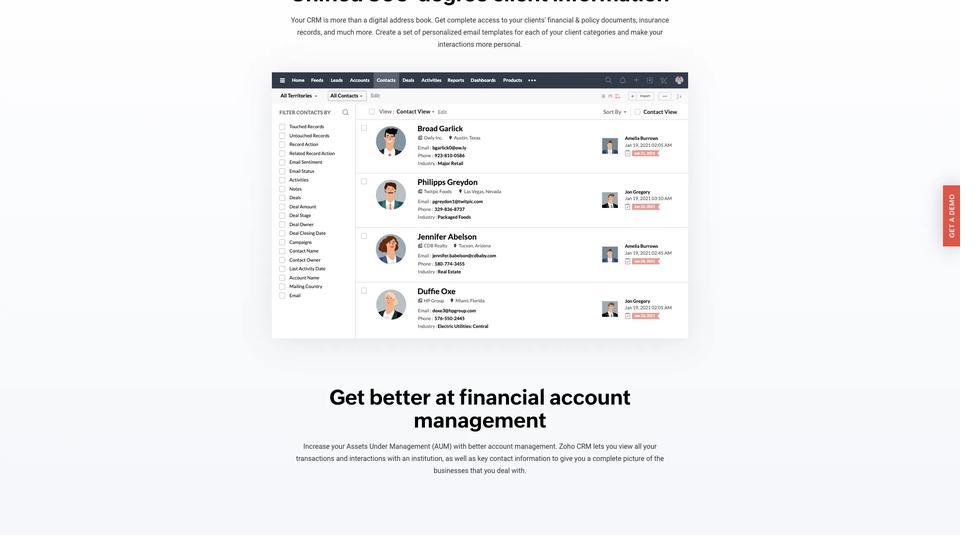 Task type: describe. For each thing, give the bounding box(es) containing it.
give
[[560, 455, 573, 463]]

all
[[635, 443, 642, 451]]

that
[[470, 467, 483, 475]]

your down insurance
[[650, 28, 663, 36]]

view
[[619, 443, 633, 451]]

&
[[576, 16, 580, 24]]

0 vertical spatial more
[[330, 16, 346, 24]]

complete inside 'increase your assets under management (aum) with better account management. zoho crm lets you view all your transactions and interactions with an institution, as well as key contact information to give you a complete picture of the businesses that you deal with.'
[[593, 455, 622, 463]]

under
[[370, 443, 388, 451]]

deal
[[497, 467, 510, 475]]

picture
[[623, 455, 645, 463]]

and inside 'increase your assets under management (aum) with better account management. zoho crm lets you view all your transactions and interactions with an institution, as well as key contact information to give you a complete picture of the businesses that you deal with.'
[[336, 455, 348, 463]]

client
[[565, 28, 582, 36]]

management.
[[515, 443, 558, 451]]

contact
[[490, 455, 513, 463]]

crm inside your crm is more than a digital address book. get complete access to your clients' financial & policy documents, insurance records, and much more. create a set of personalized email templates for each of your client categories and make your interactions more personal.
[[307, 16, 322, 24]]

0 horizontal spatial you
[[484, 467, 495, 475]]

better inside get better at financial account management
[[369, 386, 431, 410]]

clients'
[[524, 16, 546, 24]]

more.
[[356, 28, 374, 36]]

with.
[[512, 467, 527, 475]]

insurance
[[639, 16, 669, 24]]

book.
[[416, 16, 433, 24]]

increase your assets under management (aum) with better account management. zoho crm lets you view all your transactions and interactions with an institution, as well as key contact information to give you a complete picture of the businesses that you deal with.
[[296, 443, 664, 475]]

set
[[403, 28, 413, 36]]

crm inside 'increase your assets under management (aum) with better account management. zoho crm lets you view all your transactions and interactions with an institution, as well as key contact information to give you a complete picture of the businesses that you deal with.'
[[577, 443, 592, 451]]

records,
[[297, 28, 322, 36]]

0 horizontal spatial of
[[414, 28, 421, 36]]

personalized
[[422, 28, 462, 36]]

policy
[[582, 16, 600, 24]]

interactions inside 'increase your assets under management (aum) with better account management. zoho crm lets you view all your transactions and interactions with an institution, as well as key contact information to give you a complete picture of the businesses that you deal with.'
[[349, 455, 386, 463]]

get inside your crm is more than a digital address book. get complete access to your clients' financial & policy documents, insurance records, and much more. create a set of personalized email templates for each of your client categories and make your interactions more personal.
[[435, 16, 446, 24]]

your crm is more than a digital address book. get complete access to your clients' financial & policy documents, insurance records, and much more. create a set of personalized email templates for each of your client categories and make your interactions more personal.
[[291, 16, 669, 48]]

a
[[948, 217, 956, 222]]

(aum)
[[432, 443, 452, 451]]

demo
[[948, 194, 956, 216]]

access
[[478, 16, 500, 24]]

get a demo
[[948, 194, 956, 238]]

digital
[[369, 16, 388, 24]]

complete inside your crm is more than a digital address book. get complete access to your clients' financial & policy documents, insurance records, and much more. create a set of personalized email templates for each of your client categories and make your interactions more personal.
[[447, 16, 476, 24]]

1 as from the left
[[446, 455, 453, 463]]

your left the assets at bottom
[[332, 443, 345, 451]]

management
[[390, 443, 430, 451]]

interactions inside your crm is more than a digital address book. get complete access to your clients' financial & policy documents, insurance records, and much more. create a set of personalized email templates for each of your client categories and make your interactions more personal.
[[438, 40, 474, 48]]

to inside your crm is more than a digital address book. get complete access to your clients' financial & policy documents, insurance records, and much more. create a set of personalized email templates for each of your client categories and make your interactions more personal.
[[502, 16, 508, 24]]

of inside 'increase your assets under management (aum) with better account management. zoho crm lets you view all your transactions and interactions with an institution, as well as key contact information to give you a complete picture of the businesses that you deal with.'
[[646, 455, 653, 463]]

increase
[[303, 443, 330, 451]]

1 vertical spatial with
[[388, 455, 401, 463]]

address
[[390, 16, 414, 24]]

1 horizontal spatial of
[[542, 28, 548, 36]]

is
[[323, 16, 329, 24]]

get
[[948, 224, 956, 238]]

documents,
[[601, 16, 638, 24]]

your up 'for'
[[509, 16, 523, 24]]

account inside 'increase your assets under management (aum) with better account management. zoho crm lets you view all your transactions and interactions with an institution, as well as key contact information to give you a complete picture of the businesses that you deal with.'
[[488, 443, 513, 451]]

much
[[337, 28, 354, 36]]

your left client
[[550, 28, 563, 36]]

financial inside your crm is more than a digital address book. get complete access to your clients' financial & policy documents, insurance records, and much more. create a set of personalized email templates for each of your client categories and make your interactions more personal.
[[548, 16, 574, 24]]



Task type: locate. For each thing, give the bounding box(es) containing it.
2 vertical spatial a
[[587, 455, 591, 463]]

1 horizontal spatial as
[[469, 455, 476, 463]]

account
[[550, 386, 631, 410], [488, 443, 513, 451]]

better
[[369, 386, 431, 410], [468, 443, 486, 451]]

1 vertical spatial complete
[[593, 455, 622, 463]]

and down the assets at bottom
[[336, 455, 348, 463]]

account inside get better at financial account management
[[550, 386, 631, 410]]

get
[[435, 16, 446, 24], [330, 386, 365, 410]]

1 horizontal spatial complete
[[593, 455, 622, 463]]

of
[[414, 28, 421, 36], [542, 28, 548, 36], [646, 455, 653, 463]]

0 horizontal spatial a
[[364, 16, 367, 24]]

you right give
[[575, 455, 586, 463]]

than
[[348, 16, 362, 24]]

0 vertical spatial to
[[502, 16, 508, 24]]

assets
[[347, 443, 368, 451]]

0 vertical spatial account
[[550, 386, 631, 410]]

0 vertical spatial better
[[369, 386, 431, 410]]

0 vertical spatial a
[[364, 16, 367, 24]]

1 horizontal spatial interactions
[[438, 40, 474, 48]]

and down is
[[324, 28, 335, 36]]

crm left is
[[307, 16, 322, 24]]

an
[[402, 455, 410, 463]]

better inside 'increase your assets under management (aum) with better account management. zoho crm lets you view all your transactions and interactions with an institution, as well as key contact information to give you a complete picture of the businesses that you deal with.'
[[468, 443, 486, 451]]

interactions down personalized
[[438, 40, 474, 48]]

financial inside get better at financial account management
[[459, 386, 545, 410]]

a right than
[[364, 16, 367, 24]]

0 horizontal spatial as
[[446, 455, 453, 463]]

financial services crm customer information image
[[272, 72, 688, 339]]

email
[[464, 28, 480, 36]]

1 horizontal spatial get
[[435, 16, 446, 24]]

of right 'set'
[[414, 28, 421, 36]]

as left the well at the bottom left
[[446, 455, 453, 463]]

1 vertical spatial a
[[398, 28, 401, 36]]

as left key
[[469, 455, 476, 463]]

get better at financial account management
[[330, 386, 631, 433]]

your
[[509, 16, 523, 24], [550, 28, 563, 36], [650, 28, 663, 36], [332, 443, 345, 451], [644, 443, 657, 451]]

financial
[[548, 16, 574, 24], [459, 386, 545, 410]]

1 vertical spatial interactions
[[349, 455, 386, 463]]

complete up email
[[447, 16, 476, 24]]

you right that
[[484, 467, 495, 475]]

1 horizontal spatial account
[[550, 386, 631, 410]]

0 vertical spatial with
[[454, 443, 467, 451]]

1 vertical spatial account
[[488, 443, 513, 451]]

1 horizontal spatial to
[[552, 455, 559, 463]]

at
[[436, 386, 455, 410]]

0 vertical spatial complete
[[447, 16, 476, 24]]

1 horizontal spatial financial
[[548, 16, 574, 24]]

1 horizontal spatial and
[[336, 455, 348, 463]]

0 horizontal spatial better
[[369, 386, 431, 410]]

management
[[414, 409, 547, 433]]

create
[[376, 28, 396, 36]]

institution,
[[412, 455, 444, 463]]

categories
[[583, 28, 616, 36]]

0 horizontal spatial more
[[330, 16, 346, 24]]

0 vertical spatial get
[[435, 16, 446, 24]]

0 horizontal spatial crm
[[307, 16, 322, 24]]

0 horizontal spatial complete
[[447, 16, 476, 24]]

complete down lets
[[593, 455, 622, 463]]

2 horizontal spatial of
[[646, 455, 653, 463]]

a
[[364, 16, 367, 24], [398, 28, 401, 36], [587, 455, 591, 463]]

1 horizontal spatial a
[[398, 28, 401, 36]]

2 horizontal spatial and
[[618, 28, 629, 36]]

0 vertical spatial financial
[[548, 16, 574, 24]]

your
[[291, 16, 305, 24]]

of right each
[[542, 28, 548, 36]]

0 horizontal spatial financial
[[459, 386, 545, 410]]

0 horizontal spatial account
[[488, 443, 513, 451]]

1 vertical spatial get
[[330, 386, 365, 410]]

0 horizontal spatial with
[[388, 455, 401, 463]]

2 horizontal spatial a
[[587, 455, 591, 463]]

more
[[330, 16, 346, 24], [476, 40, 492, 48]]

interactions
[[438, 40, 474, 48], [349, 455, 386, 463]]

lets
[[593, 443, 605, 451]]

1 horizontal spatial crm
[[577, 443, 592, 451]]

make
[[631, 28, 648, 36]]

2 as from the left
[[469, 455, 476, 463]]

a inside 'increase your assets under management (aum) with better account management. zoho crm lets you view all your transactions and interactions with an institution, as well as key contact information to give you a complete picture of the businesses that you deal with.'
[[587, 455, 591, 463]]

key
[[478, 455, 488, 463]]

you right lets
[[606, 443, 617, 451]]

get inside get better at financial account management
[[330, 386, 365, 410]]

1 vertical spatial better
[[468, 443, 486, 451]]

interactions down the assets at bottom
[[349, 455, 386, 463]]

a right give
[[587, 455, 591, 463]]

to inside 'increase your assets under management (aum) with better account management. zoho crm lets you view all your transactions and interactions with an institution, as well as key contact information to give you a complete picture of the businesses that you deal with.'
[[552, 455, 559, 463]]

1 vertical spatial financial
[[459, 386, 545, 410]]

more down email
[[476, 40, 492, 48]]

1 vertical spatial crm
[[577, 443, 592, 451]]

with left an
[[388, 455, 401, 463]]

transactions
[[296, 455, 335, 463]]

0 vertical spatial crm
[[307, 16, 322, 24]]

0 horizontal spatial to
[[502, 16, 508, 24]]

businesses
[[434, 467, 469, 475]]

to up 'templates'
[[502, 16, 508, 24]]

your right all
[[644, 443, 657, 451]]

each
[[525, 28, 540, 36]]

you
[[606, 443, 617, 451], [575, 455, 586, 463], [484, 467, 495, 475]]

to left give
[[552, 455, 559, 463]]

templates
[[482, 28, 513, 36]]

get a demo link
[[943, 185, 960, 247]]

with up the well at the bottom left
[[454, 443, 467, 451]]

more right is
[[330, 16, 346, 24]]

information
[[515, 455, 551, 463]]

0 horizontal spatial and
[[324, 28, 335, 36]]

1 vertical spatial to
[[552, 455, 559, 463]]

crm
[[307, 16, 322, 24], [577, 443, 592, 451]]

for
[[515, 28, 523, 36]]

and down documents, at the right top of page
[[618, 28, 629, 36]]

to
[[502, 16, 508, 24], [552, 455, 559, 463]]

0 vertical spatial you
[[606, 443, 617, 451]]

0 horizontal spatial get
[[330, 386, 365, 410]]

as
[[446, 455, 453, 463], [469, 455, 476, 463]]

and
[[324, 28, 335, 36], [618, 28, 629, 36], [336, 455, 348, 463]]

with
[[454, 443, 467, 451], [388, 455, 401, 463]]

0 horizontal spatial interactions
[[349, 455, 386, 463]]

1 horizontal spatial with
[[454, 443, 467, 451]]

a left 'set'
[[398, 28, 401, 36]]

1 horizontal spatial better
[[468, 443, 486, 451]]

2 vertical spatial you
[[484, 467, 495, 475]]

1 vertical spatial you
[[575, 455, 586, 463]]

personal.
[[494, 40, 522, 48]]

0 vertical spatial interactions
[[438, 40, 474, 48]]

complete
[[447, 16, 476, 24], [593, 455, 622, 463]]

2 horizontal spatial you
[[606, 443, 617, 451]]

well
[[455, 455, 467, 463]]

1 horizontal spatial more
[[476, 40, 492, 48]]

1 vertical spatial more
[[476, 40, 492, 48]]

1 horizontal spatial you
[[575, 455, 586, 463]]

the
[[654, 455, 664, 463]]

crm left lets
[[577, 443, 592, 451]]

of left the
[[646, 455, 653, 463]]

zoho
[[559, 443, 575, 451]]



Task type: vqa. For each thing, say whether or not it's contained in the screenshot.
customer
no



